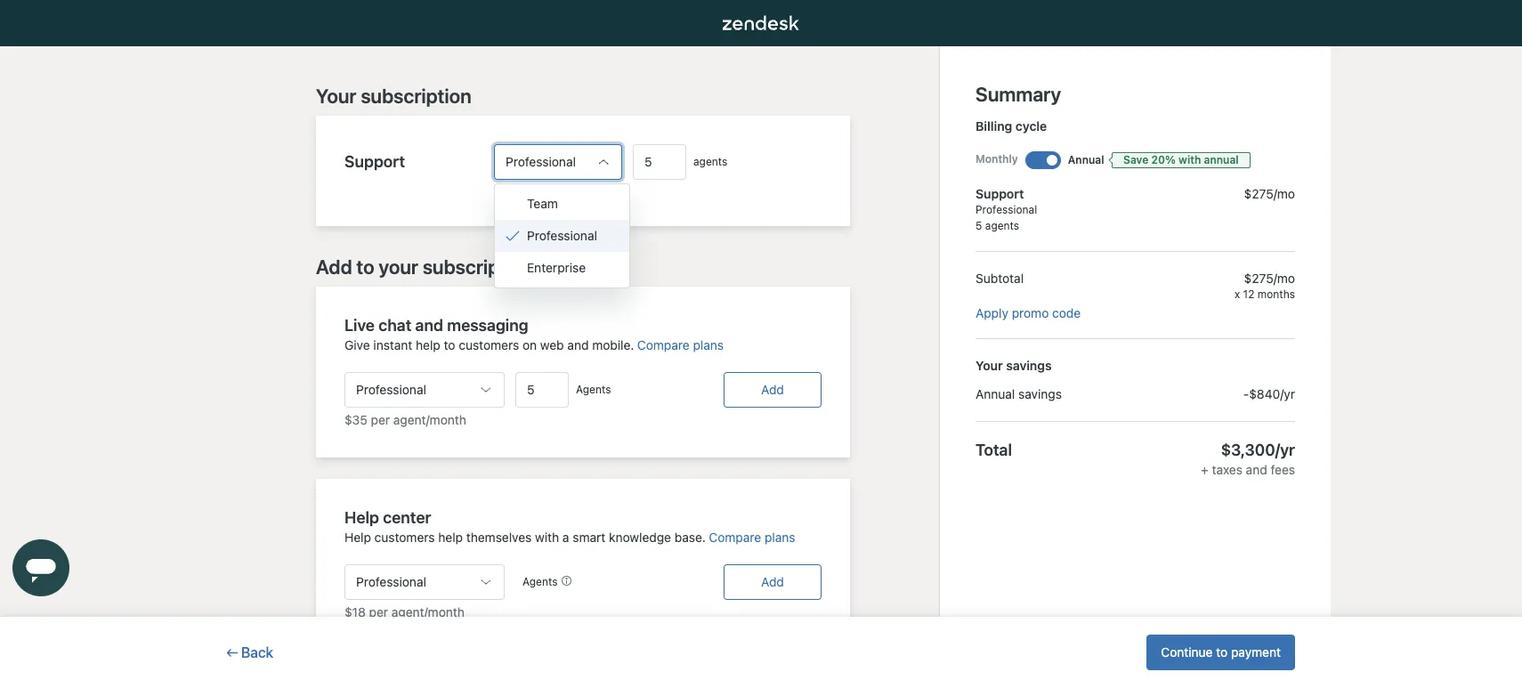 Task type: locate. For each thing, give the bounding box(es) containing it.
0 vertical spatial agents
[[693, 155, 728, 169]]

subtotal
[[976, 271, 1024, 286]]

agent/month right $18
[[392, 604, 465, 620]]

0 vertical spatial compare
[[637, 337, 690, 353]]

professional up $35 per agent/month
[[356, 382, 426, 397]]

agents down mobile.
[[576, 383, 611, 396]]

1 vertical spatial agent/month
[[393, 412, 466, 427]]

themselves
[[466, 530, 532, 545]]

compare right base.
[[709, 530, 761, 545]]

1 horizontal spatial support
[[976, 186, 1024, 201]]

annual
[[1068, 153, 1104, 166], [976, 386, 1015, 401]]

None field
[[515, 372, 569, 408]]

0 vertical spatial help
[[416, 337, 441, 353]]

add button
[[724, 372, 822, 408], [724, 564, 822, 600]]

2 horizontal spatial and
[[1246, 462, 1267, 477]]

1 add button from the top
[[724, 372, 822, 408]]

list box containing team
[[494, 183, 630, 288]]

2 help from the top
[[345, 530, 371, 545]]

per for live chat and messaging
[[371, 412, 390, 427]]

0 horizontal spatial and
[[415, 316, 443, 335]]

customers down the messaging
[[459, 337, 519, 353]]

customers
[[459, 337, 519, 353], [374, 530, 435, 545]]

on
[[523, 337, 537, 353]]

1 vertical spatial per
[[371, 412, 390, 427]]

1 vertical spatial help
[[345, 530, 371, 545]]

agent/month
[[537, 183, 601, 197], [393, 412, 466, 427], [392, 604, 465, 620]]

per right $18
[[369, 604, 388, 620]]

and right chat
[[415, 316, 443, 335]]

your for your savings
[[976, 358, 1003, 373]]

0 vertical spatial to
[[357, 255, 374, 279]]

add button for messaging
[[724, 372, 822, 408]]

add for live chat and messaging
[[761, 382, 784, 397]]

to left your
[[357, 255, 374, 279]]

1 vertical spatial to
[[444, 337, 455, 353]]

apply
[[976, 305, 1009, 320]]

0 horizontal spatial to
[[357, 255, 374, 279]]

1 horizontal spatial annual
[[1068, 153, 1104, 166]]

1 horizontal spatial plans
[[765, 530, 795, 545]]

2 vertical spatial per
[[369, 604, 388, 620]]

list box
[[494, 183, 630, 288]]

your
[[316, 85, 356, 108], [976, 358, 1003, 373]]

to inside continue to payment link
[[1216, 645, 1228, 660]]

0 vertical spatial plans
[[693, 337, 724, 353]]

save 20% with annual
[[1123, 153, 1239, 166]]

0 vertical spatial your
[[316, 85, 356, 108]]

per for help center
[[369, 604, 388, 620]]

with
[[1179, 153, 1201, 166], [535, 530, 559, 545]]

1 horizontal spatial with
[[1179, 153, 1201, 166]]

$55 per agent/month
[[494, 183, 601, 197]]

per
[[517, 183, 534, 197], [371, 412, 390, 427], [369, 604, 388, 620]]

1 vertical spatial your
[[976, 358, 1003, 373]]

and down the '$3,300/yr'
[[1246, 462, 1267, 477]]

1 vertical spatial support
[[976, 186, 1024, 201]]

0 horizontal spatial plans
[[693, 337, 724, 353]]

1 vertical spatial add button
[[724, 564, 822, 600]]

0 horizontal spatial annual
[[976, 386, 1015, 401]]

1 horizontal spatial agents
[[985, 219, 1019, 232]]

savings up annual savings
[[1006, 358, 1052, 373]]

1 vertical spatial add
[[761, 382, 784, 397]]

0 vertical spatial help
[[345, 508, 379, 527]]

$18 per agent/month
[[345, 604, 465, 620]]

and right web
[[567, 337, 589, 353]]

$275/mo for 12
[[1244, 271, 1295, 286]]

1 vertical spatial with
[[535, 530, 559, 545]]

and inside $3,300/yr + taxes and fees
[[1246, 462, 1267, 477]]

1 vertical spatial compare plans button
[[709, 529, 795, 547]]

to left 'payment'
[[1216, 645, 1228, 660]]

support
[[345, 152, 405, 171], [976, 186, 1024, 201]]

add
[[316, 255, 352, 279], [761, 382, 784, 397], [761, 574, 784, 589]]

help left center
[[345, 508, 379, 527]]

save
[[1123, 153, 1149, 166]]

to for continue
[[1216, 645, 1228, 660]]

compare
[[637, 337, 690, 353], [709, 530, 761, 545]]

compare plans button right base.
[[709, 529, 795, 547]]

professional up $55 per agent/month at the left of page
[[506, 154, 576, 169]]

0 vertical spatial $275/mo
[[1244, 186, 1295, 201]]

enterprise
[[527, 260, 586, 275]]

professional up 5 agents
[[976, 203, 1037, 216]]

continue to payment
[[1161, 645, 1281, 660]]

help up $18
[[345, 530, 371, 545]]

-$840/yr
[[1243, 386, 1295, 401]]

monthly
[[976, 152, 1018, 166]]

1 $275/mo from the top
[[1244, 186, 1295, 201]]

1 horizontal spatial agents
[[576, 383, 611, 396]]

savings for your savings
[[1006, 358, 1052, 373]]

0 vertical spatial with
[[1179, 153, 1201, 166]]

with inside help center help customers help themselves with a smart knowledge base. compare plans
[[535, 530, 559, 545]]

taxes
[[1212, 462, 1243, 477]]

annual left the save
[[1068, 153, 1104, 166]]

professional down team "option"
[[527, 228, 597, 243]]

savings
[[1006, 358, 1052, 373], [1018, 386, 1062, 401]]

enterprise option
[[495, 252, 629, 284]]

$275/mo
[[1244, 186, 1295, 201], [1244, 271, 1295, 286]]

to down the messaging
[[444, 337, 455, 353]]

$3,300/yr + taxes and fees
[[1201, 441, 1295, 477]]

agents down themselves
[[523, 575, 558, 588]]

to
[[357, 255, 374, 279], [444, 337, 455, 353], [1216, 645, 1228, 660]]

1 horizontal spatial your
[[976, 358, 1003, 373]]

save 20% with annual tooltip
[[1112, 152, 1250, 168]]

0 vertical spatial customers
[[459, 337, 519, 353]]

help inside help center help customers help themselves with a smart knowledge base. compare plans
[[438, 530, 463, 545]]

support for support
[[345, 152, 405, 171]]

0 vertical spatial compare plans button
[[637, 337, 724, 354]]

support down your subscription at the left of the page
[[345, 152, 405, 171]]

subscription
[[361, 85, 472, 108], [423, 255, 533, 279]]

+
[[1201, 462, 1209, 477]]

agent/month for help center
[[392, 604, 465, 620]]

compare plans button for messaging
[[637, 337, 724, 354]]

2 $275/mo from the top
[[1244, 271, 1295, 286]]

and
[[415, 316, 443, 335], [567, 337, 589, 353], [1246, 462, 1267, 477]]

annual down your savings
[[976, 386, 1015, 401]]

customers inside live chat and messaging give instant help to customers on web and mobile. compare plans
[[459, 337, 519, 353]]

per right $35
[[371, 412, 390, 427]]

professional inside option
[[527, 228, 597, 243]]

add button for customers
[[724, 564, 822, 600]]

1 horizontal spatial to
[[444, 337, 455, 353]]

1 horizontal spatial compare
[[709, 530, 761, 545]]

compare right mobile.
[[637, 337, 690, 353]]

your for your subscription
[[316, 85, 356, 108]]

your savings
[[976, 358, 1052, 373]]

savings down your savings
[[1018, 386, 1062, 401]]

agents right agents field
[[693, 155, 728, 169]]

0 horizontal spatial customers
[[374, 530, 435, 545]]

compare plans button right mobile.
[[637, 337, 724, 354]]

0 horizontal spatial support
[[345, 152, 405, 171]]

0 vertical spatial annual
[[1068, 153, 1104, 166]]

1 vertical spatial compare
[[709, 530, 761, 545]]

1 vertical spatial plans
[[765, 530, 795, 545]]

savings for annual savings
[[1018, 386, 1062, 401]]

team option
[[495, 188, 629, 220]]

2 vertical spatial agent/month
[[392, 604, 465, 620]]

help right instant
[[416, 337, 441, 353]]

1 horizontal spatial customers
[[459, 337, 519, 353]]

agents right 5 on the right
[[985, 219, 1019, 232]]

add to your subscription
[[316, 255, 533, 279]]

smart
[[573, 530, 606, 545]]

your subscription
[[316, 85, 472, 108]]

0 vertical spatial support
[[345, 152, 405, 171]]

help
[[345, 508, 379, 527], [345, 530, 371, 545]]

plans inside help center help customers help themselves with a smart knowledge base. compare plans
[[765, 530, 795, 545]]

0 vertical spatial per
[[517, 183, 534, 197]]

knowledge
[[609, 530, 671, 545]]

1 vertical spatial savings
[[1018, 386, 1062, 401]]

compare plans button
[[637, 337, 724, 354], [709, 529, 795, 547]]

12
[[1243, 288, 1255, 301]]

to for add
[[357, 255, 374, 279]]

1 horizontal spatial and
[[567, 337, 589, 353]]

2 add button from the top
[[724, 564, 822, 600]]

help inside live chat and messaging give instant help to customers on web and mobile. compare plans
[[416, 337, 441, 353]]

agent/month right $35
[[393, 412, 466, 427]]

help
[[416, 337, 441, 353], [438, 530, 463, 545]]

0 vertical spatial add button
[[724, 372, 822, 408]]

2 vertical spatial to
[[1216, 645, 1228, 660]]

support inside support professional
[[976, 186, 1024, 201]]

continue to payment link
[[1147, 635, 1295, 670]]

20%
[[1151, 153, 1176, 166]]

with left a in the bottom of the page
[[535, 530, 559, 545]]

customers down center
[[374, 530, 435, 545]]

$55
[[494, 183, 514, 197]]

2 vertical spatial add
[[761, 574, 784, 589]]

continue
[[1161, 645, 1213, 660]]

1 vertical spatial help
[[438, 530, 463, 545]]

compare plans button for customers
[[709, 529, 795, 547]]

help left themselves
[[438, 530, 463, 545]]

per right $55
[[517, 183, 534, 197]]

support up 5 agents
[[976, 186, 1024, 201]]

2 horizontal spatial to
[[1216, 645, 1228, 660]]

agents
[[576, 383, 611, 396], [523, 575, 558, 588]]

code
[[1052, 305, 1081, 320]]

with right 20%
[[1179, 153, 1201, 166]]

1 vertical spatial customers
[[374, 530, 435, 545]]

0 horizontal spatial compare
[[637, 337, 690, 353]]

0 horizontal spatial agents
[[523, 575, 558, 588]]

1 vertical spatial annual
[[976, 386, 1015, 401]]

2 vertical spatial and
[[1246, 462, 1267, 477]]

agent/month up professional option
[[537, 183, 601, 197]]

1 vertical spatial agents
[[985, 219, 1019, 232]]

agents
[[693, 155, 728, 169], [985, 219, 1019, 232]]

1 vertical spatial subscription
[[423, 255, 533, 279]]

1 vertical spatial $275/mo
[[1244, 271, 1295, 286]]

plans
[[693, 337, 724, 353], [765, 530, 795, 545]]

0 vertical spatial savings
[[1006, 358, 1052, 373]]

professional
[[506, 154, 576, 169], [976, 203, 1037, 216], [527, 228, 597, 243], [356, 382, 426, 397], [356, 574, 426, 589]]

0 horizontal spatial your
[[316, 85, 356, 108]]

0 horizontal spatial with
[[535, 530, 559, 545]]



Task type: vqa. For each thing, say whether or not it's contained in the screenshot.
the zendesk to the right
no



Task type: describe. For each thing, give the bounding box(es) containing it.
base.
[[675, 530, 706, 545]]

billing cycle
[[976, 118, 1047, 134]]

agent/month for live chat and messaging
[[393, 412, 466, 427]]

$35
[[345, 412, 367, 427]]

a
[[563, 530, 569, 545]]

fees
[[1271, 462, 1295, 477]]

back button
[[227, 641, 273, 664]]

5 agents
[[976, 219, 1019, 232]]

compare inside help center help customers help themselves with a smart knowledge base. compare plans
[[709, 530, 761, 545]]

annual for annual savings
[[976, 386, 1015, 401]]

promo
[[1012, 305, 1049, 320]]

annual
[[1204, 153, 1239, 166]]

annual for annual
[[1068, 153, 1104, 166]]

professional up $18 per agent/month
[[356, 574, 426, 589]]

$18
[[345, 604, 366, 620]]

billing
[[976, 118, 1012, 134]]

$35 per agent/month
[[345, 412, 466, 427]]

agents field
[[633, 144, 686, 180]]

$3,300/yr
[[1221, 441, 1295, 459]]

support for support professional
[[976, 186, 1024, 201]]

0 vertical spatial add
[[316, 255, 352, 279]]

0 vertical spatial agents
[[576, 383, 611, 396]]

help center help customers help themselves with a smart knowledge base. compare plans
[[345, 508, 795, 545]]

5
[[976, 219, 982, 232]]

x 12 months
[[1235, 288, 1295, 301]]

1 help from the top
[[345, 508, 379, 527]]

annual savings
[[976, 386, 1062, 401]]

web
[[540, 337, 564, 353]]

0 vertical spatial subscription
[[361, 85, 472, 108]]

0 horizontal spatial agents
[[693, 155, 728, 169]]

with inside tooltip
[[1179, 153, 1201, 166]]

0 vertical spatial agent/month
[[537, 183, 601, 197]]

apply promo code
[[976, 305, 1081, 320]]

to inside live chat and messaging give instant help to customers on web and mobile. compare plans
[[444, 337, 455, 353]]

customers inside help center help customers help themselves with a smart knowledge base. compare plans
[[374, 530, 435, 545]]

apply promo code button
[[976, 305, 1081, 320]]

0 vertical spatial and
[[415, 316, 443, 335]]

plans inside live chat and messaging give instant help to customers on web and mobile. compare plans
[[693, 337, 724, 353]]

professional option
[[495, 220, 629, 252]]

your
[[379, 255, 418, 279]]

compare inside live chat and messaging give instant help to customers on web and mobile. compare plans
[[637, 337, 690, 353]]

messaging
[[447, 316, 528, 335]]

-
[[1243, 386, 1249, 401]]

live
[[345, 316, 375, 335]]

back
[[241, 645, 273, 661]]

1 vertical spatial and
[[567, 337, 589, 353]]

mobile.
[[592, 337, 634, 353]]

total
[[976, 441, 1012, 459]]

add for help center
[[761, 574, 784, 589]]

support professional
[[976, 186, 1037, 216]]

1 vertical spatial agents
[[523, 575, 558, 588]]

give
[[345, 337, 370, 353]]

$275/mo for agents
[[1244, 186, 1295, 201]]

center
[[383, 508, 431, 527]]

months
[[1258, 288, 1295, 301]]

x
[[1235, 288, 1240, 301]]

summary
[[976, 83, 1061, 106]]

$840/yr
[[1249, 386, 1295, 401]]

team
[[527, 196, 558, 211]]

cycle
[[1016, 118, 1047, 134]]

payment
[[1231, 645, 1281, 660]]

instant
[[373, 337, 412, 353]]

live chat and messaging give instant help to customers on web and mobile. compare plans
[[345, 316, 724, 353]]

chat
[[379, 316, 412, 335]]



